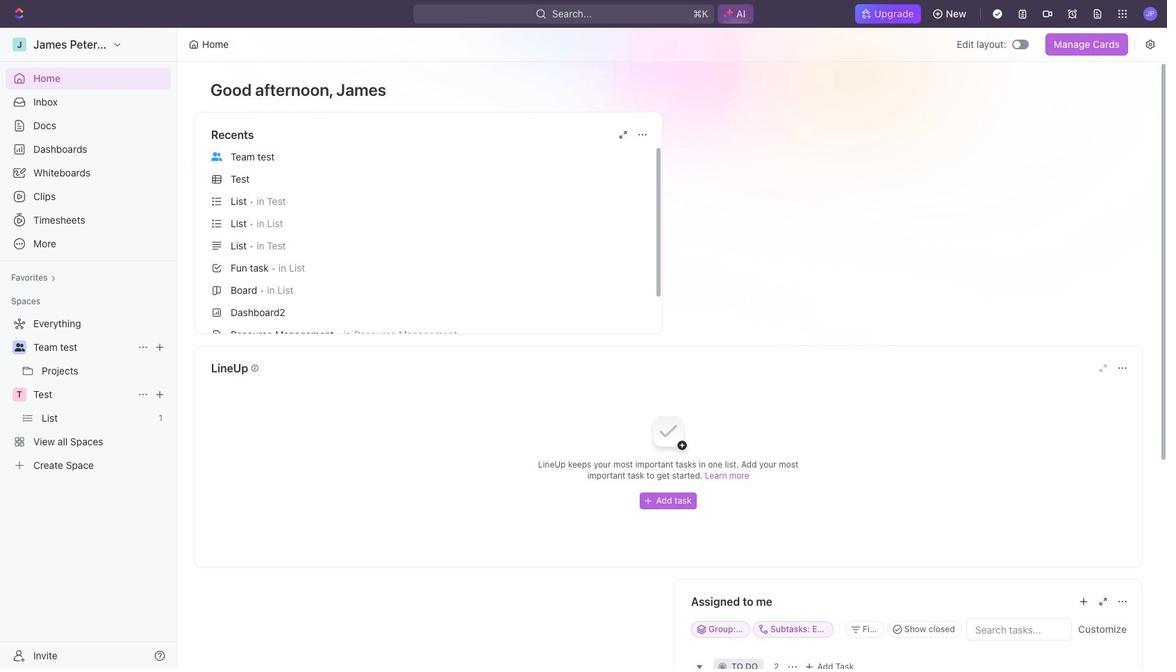 Task type: describe. For each thing, give the bounding box(es) containing it.
james peterson's workspace, , element
[[13, 38, 26, 51]]

test, , element
[[13, 388, 26, 402]]

0 vertical spatial user group image
[[211, 152, 222, 161]]



Task type: locate. For each thing, give the bounding box(es) containing it.
1 horizontal spatial user group image
[[211, 152, 222, 161]]

user group image inside tree
[[14, 343, 25, 352]]

0 horizontal spatial user group image
[[14, 343, 25, 352]]

Search tasks... text field
[[967, 619, 1072, 640]]

tree inside sidebar navigation
[[6, 313, 171, 477]]

user group image
[[211, 152, 222, 161], [14, 343, 25, 352]]

1 vertical spatial user group image
[[14, 343, 25, 352]]

sidebar navigation
[[0, 28, 180, 669]]

tree
[[6, 313, 171, 477]]



Task type: vqa. For each thing, say whether or not it's contained in the screenshot.
User Group image within THE SIDEBAR navigation
yes



